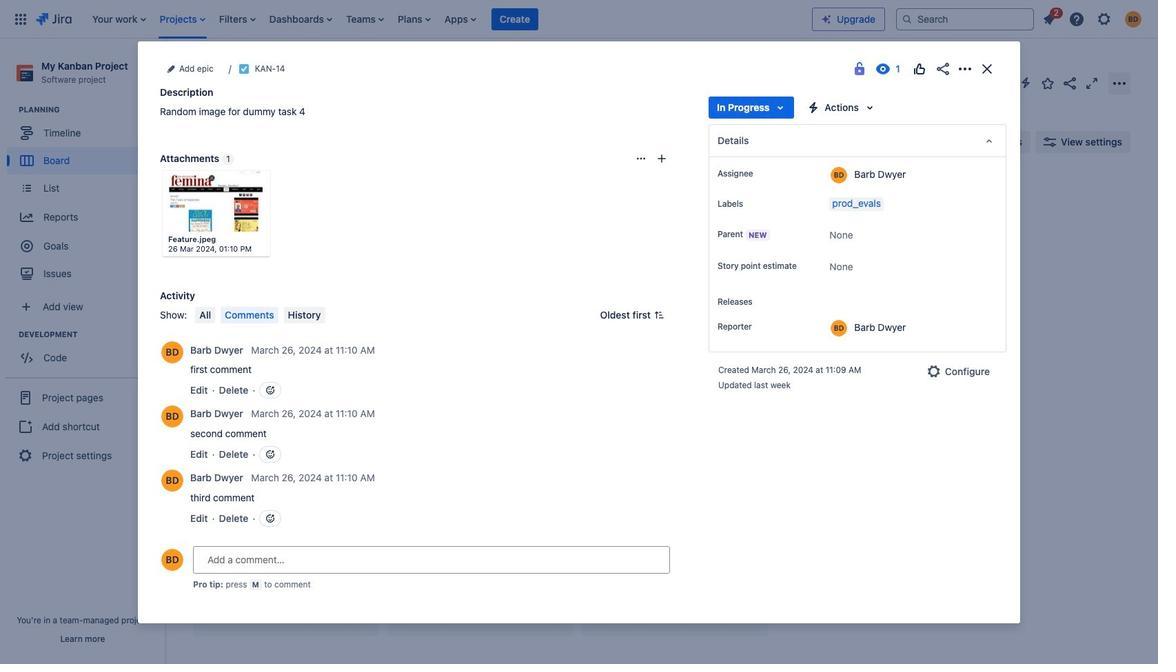 Task type: describe. For each thing, give the bounding box(es) containing it.
1 heading from the top
[[19, 104, 165, 115]]

Search field
[[897, 8, 1035, 30]]

2 vertical spatial group
[[6, 377, 160, 475]]

copy link to issue image
[[283, 63, 294, 74]]

more information about barb dwyer image
[[161, 406, 183, 428]]

0 horizontal spatial list
[[85, 0, 813, 38]]

1 vertical spatial group
[[7, 329, 165, 376]]

search image
[[902, 13, 913, 24]]

actions image
[[957, 61, 974, 77]]

details element
[[709, 124, 1007, 157]]

download image
[[224, 177, 241, 193]]

close image
[[979, 61, 996, 77]]

more image
[[248, 177, 264, 193]]

Add a comment… field
[[193, 546, 670, 574]]

to do element
[[203, 189, 240, 199]]



Task type: locate. For each thing, give the bounding box(es) containing it.
0 vertical spatial heading
[[19, 104, 165, 115]]

enter full screen image
[[1084, 75, 1101, 91]]

primary element
[[8, 0, 813, 38]]

1 vertical spatial heading
[[19, 329, 165, 340]]

jira image
[[36, 11, 72, 27], [36, 11, 72, 27]]

0 vertical spatial more information about barb dwyer image
[[161, 341, 183, 363]]

0 vertical spatial group
[[7, 104, 165, 292]]

more information about barb dwyer image down more information about barb dwyer icon
[[161, 470, 183, 492]]

0 vertical spatial add reaction image
[[265, 385, 276, 396]]

Search this board text field
[[194, 130, 259, 154]]

1 add reaction image from the top
[[265, 385, 276, 396]]

heading
[[19, 104, 165, 115], [19, 329, 165, 340]]

more options for attachments image
[[636, 153, 647, 164]]

task image
[[238, 63, 249, 74]]

banner
[[0, 0, 1159, 39]]

list
[[85, 0, 813, 38], [1037, 5, 1150, 31]]

dialog
[[138, 17, 1021, 624]]

goal image
[[21, 240, 33, 253]]

2 heading from the top
[[19, 329, 165, 340]]

menu bar
[[193, 307, 328, 323]]

more information about barb dwyer image up more information about barb dwyer icon
[[161, 341, 183, 363]]

star kan board image
[[1040, 75, 1057, 91]]

1 horizontal spatial list
[[1037, 5, 1150, 31]]

1 more information about barb dwyer image from the top
[[161, 341, 183, 363]]

2 more information about barb dwyer image from the top
[[161, 470, 183, 492]]

add attachment image
[[657, 153, 668, 164]]

add reaction image
[[265, 513, 276, 524]]

1 vertical spatial add reaction image
[[265, 449, 276, 460]]

list item
[[88, 0, 150, 38], [156, 0, 210, 38], [215, 0, 260, 38], [265, 0, 337, 38], [342, 0, 388, 38], [394, 0, 435, 38], [441, 0, 481, 38], [492, 0, 539, 38], [1037, 5, 1064, 30]]

2 add reaction image from the top
[[265, 449, 276, 460]]

group
[[7, 104, 165, 292], [7, 329, 165, 376], [6, 377, 160, 475]]

more information about barb dwyer image for 2nd add reaction icon from the bottom of the page
[[161, 341, 183, 363]]

1 vertical spatial more information about barb dwyer image
[[161, 470, 183, 492]]

add reaction image
[[265, 385, 276, 396], [265, 449, 276, 460]]

sidebar element
[[0, 39, 166, 664]]

more information about barb dwyer image for add reaction image
[[161, 470, 183, 492]]

vote options: no one has voted for this issue yet. image
[[912, 61, 928, 77]]

None search field
[[897, 8, 1035, 30]]

more information about barb dwyer image
[[161, 341, 183, 363], [161, 470, 183, 492]]

list item inside list
[[1037, 5, 1064, 30]]



Task type: vqa. For each thing, say whether or not it's contained in the screenshot.
JIRA Image
yes



